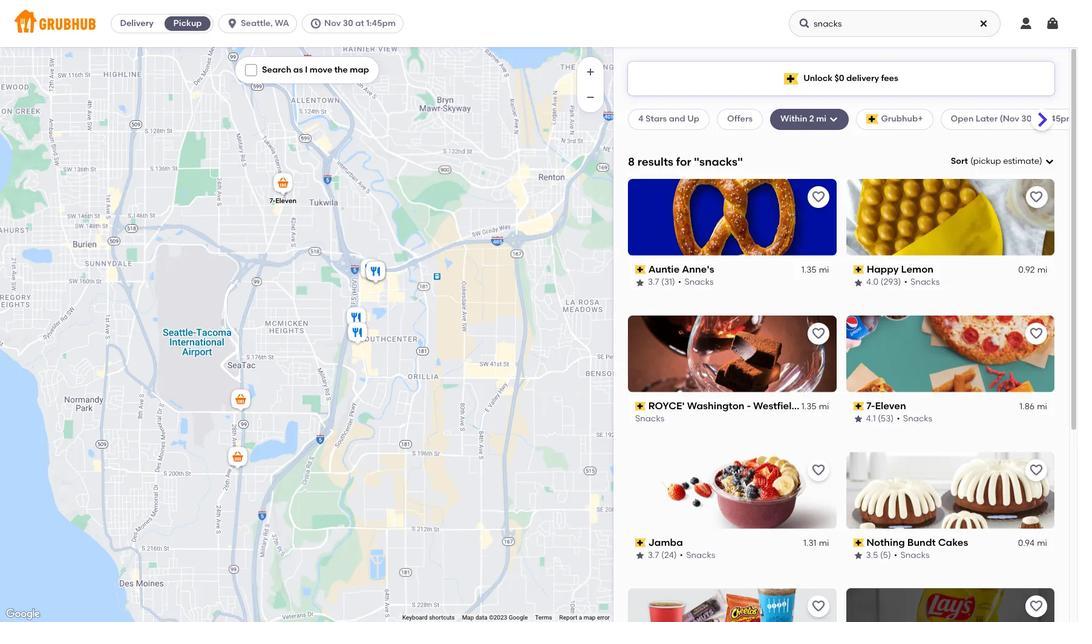 Task type: locate. For each thing, give the bounding box(es) containing it.
sea tac marathon image
[[229, 388, 253, 414]]

0 horizontal spatial eleven
[[276, 197, 297, 205]]

jamba image
[[358, 257, 383, 284]]

subscription pass image left auntie on the top right
[[636, 266, 646, 274]]

map right the
[[350, 65, 369, 75]]

1 horizontal spatial at
[[1034, 114, 1043, 124]]

• for nothing bundt cakes
[[895, 551, 898, 561]]

1.86
[[1020, 402, 1035, 412]]

star icon image left "3.7 (31)"
[[636, 278, 645, 288]]

0 vertical spatial 3.7
[[648, 277, 660, 288]]

nov 30 at 1:45pm button
[[302, 14, 409, 33]]

report
[[560, 615, 578, 622]]

2 3.7 from the top
[[648, 551, 660, 561]]

nothing
[[867, 537, 905, 549]]

• down happy lemon
[[904, 277, 908, 288]]

move
[[310, 65, 333, 75]]

1 horizontal spatial eleven
[[876, 401, 907, 412]]

30
[[343, 18, 353, 28], [1022, 114, 1032, 124]]

nothing bundt cakes logo image
[[847, 453, 1055, 529]]

keyboard shortcuts button
[[402, 614, 455, 623]]

1.35
[[802, 265, 817, 275], [802, 402, 817, 412]]

7-eleven
[[270, 197, 297, 205], [867, 401, 907, 412]]

minus icon image
[[585, 91, 597, 104]]

mi for eleven
[[1038, 402, 1048, 412]]

1:45pm
[[366, 18, 396, 28]]

stars
[[646, 114, 667, 124]]

• snacks down the lemon
[[904, 277, 940, 288]]

grubhub plus flag logo image for unlock $0 delivery fees
[[785, 73, 799, 84]]

7-eleven inside the map region
[[270, 197, 297, 205]]

star icon image for 7-eleven
[[854, 415, 863, 425]]

3.7 for auntie anne's
[[648, 277, 660, 288]]

cakes
[[939, 537, 969, 549]]

• snacks for happy lemon
[[904, 277, 940, 288]]

extramile image
[[226, 445, 250, 472]]

save this restaurant image for jamba
[[811, 463, 826, 478]]

happy
[[867, 264, 899, 275]]

2 horizontal spatial svg image
[[1045, 157, 1055, 167]]

• snacks for nothing bundt cakes
[[895, 551, 930, 561]]

svg image inside seattle, wa button
[[226, 18, 239, 30]]

2 subscription pass image from the top
[[636, 403, 646, 411]]

star icon image left 4.1
[[854, 415, 863, 425]]

1 vertical spatial 30
[[1022, 114, 1032, 124]]

subscription pass image
[[636, 266, 646, 274], [636, 403, 646, 411]]

7 eleven image
[[271, 171, 295, 198]]

royce' washington - westfield southcenter mall logo image
[[628, 316, 837, 393]]

1.35 mi
[[802, 265, 830, 275], [802, 402, 830, 412]]

subscription pass image
[[854, 266, 865, 274], [854, 403, 865, 411], [636, 539, 646, 548], [854, 539, 865, 548]]

1 horizontal spatial 7-
[[867, 401, 876, 412]]

within
[[781, 114, 808, 124]]

plus icon image
[[585, 66, 597, 78]]

1 vertical spatial 1.35 mi
[[802, 402, 830, 412]]

• right (31)
[[678, 277, 682, 288]]

3.5 (5)
[[867, 551, 892, 561]]

• right (24)
[[680, 551, 683, 561]]

• snacks right (24)
[[680, 551, 716, 561]]

sort ( pickup estimate )
[[951, 156, 1043, 166]]

extramile logo image
[[628, 589, 837, 623]]

washington
[[687, 401, 745, 412]]

save this restaurant image
[[811, 190, 826, 204], [811, 327, 826, 341], [1030, 327, 1044, 341], [811, 600, 826, 615]]

save this restaurant image
[[1030, 190, 1044, 204], [811, 463, 826, 478], [1030, 463, 1044, 478], [1030, 600, 1044, 615]]

0 vertical spatial map
[[350, 65, 369, 75]]

royce' washington - westfield southcenter mall
[[649, 401, 882, 412]]

1 vertical spatial 3.7
[[648, 551, 660, 561]]

"snacks"
[[694, 155, 743, 169]]

auntie anne's logo image
[[628, 179, 837, 256]]

subscription pass image left royce'
[[636, 403, 646, 411]]

happy lemon logo image
[[847, 179, 1055, 256]]

mi right 0.94
[[1038, 539, 1048, 549]]

• snacks for auntie anne's
[[678, 277, 714, 288]]

jamba
[[649, 537, 683, 549]]

• snacks down anne's
[[678, 277, 714, 288]]

star icon image
[[636, 278, 645, 288], [854, 278, 863, 288], [854, 415, 863, 425], [636, 552, 645, 561], [854, 552, 863, 561]]

at left 1:45pm
[[355, 18, 364, 28]]

8
[[628, 155, 635, 169]]

• snacks for 7-eleven
[[897, 414, 933, 424]]

1 vertical spatial 7-eleven
[[867, 401, 907, 412]]

later
[[976, 114, 998, 124]]

0 vertical spatial at
[[355, 18, 364, 28]]

results
[[638, 155, 674, 169]]

• snacks down nothing bundt cakes
[[895, 551, 930, 561]]

mi right 1.31
[[819, 539, 830, 549]]

star icon image for happy lemon
[[854, 278, 863, 288]]

4.0
[[867, 277, 879, 288]]

save this restaurant button for royce' washington - westfield southcenter mall
[[808, 323, 830, 345]]

grubhub plus flag logo image left grubhub+ on the top right of the page
[[867, 115, 879, 124]]

snacks down nothing bundt cakes
[[901, 551, 930, 561]]

• snacks right (53)
[[897, 414, 933, 424]]

auntie anne's
[[649, 264, 715, 275]]

google
[[509, 615, 528, 622]]

map
[[350, 65, 369, 75], [584, 615, 596, 622]]

1 vertical spatial subscription pass image
[[636, 403, 646, 411]]

•
[[678, 277, 682, 288], [904, 277, 908, 288], [897, 414, 901, 424], [680, 551, 683, 561], [895, 551, 898, 561]]

mi right 0.92
[[1038, 265, 1048, 275]]

svg image
[[1019, 16, 1034, 31], [1046, 16, 1061, 31], [226, 18, 239, 30], [979, 19, 989, 28], [248, 67, 255, 74], [829, 115, 839, 124]]

main navigation navigation
[[0, 0, 1079, 47]]

royce'
[[649, 401, 685, 412]]

0.92 mi
[[1019, 265, 1048, 275]]

subscription pass image for royce' washington - westfield southcenter mall
[[636, 403, 646, 411]]

google image
[[3, 607, 43, 623]]

eleven inside the map region
[[276, 197, 297, 205]]

0 horizontal spatial svg image
[[310, 18, 322, 30]]

save this restaurant button for nothing bundt cakes
[[1026, 460, 1048, 482]]

grubhub+
[[882, 114, 923, 124]]

• right (5)
[[895, 551, 898, 561]]

0 vertical spatial 1.35
[[802, 265, 817, 275]]

1 vertical spatial eleven
[[876, 401, 907, 412]]

save this restaurant button for 7-eleven
[[1026, 323, 1048, 345]]

snacks for happy
[[911, 277, 940, 288]]

subscription pass image for happy lemon
[[854, 266, 865, 274]]

0 vertical spatial 30
[[343, 18, 353, 28]]

1 horizontal spatial map
[[584, 615, 596, 622]]

star icon image for nothing bundt cakes
[[854, 552, 863, 561]]

• for 7-eleven
[[897, 414, 901, 424]]

snacks down the lemon
[[911, 277, 940, 288]]

30 right nov at the top left
[[343, 18, 353, 28]]

• snacks for jamba
[[680, 551, 716, 561]]

i
[[305, 65, 308, 75]]

mi
[[817, 114, 827, 124], [819, 265, 830, 275], [1038, 265, 1048, 275], [819, 402, 830, 412], [1038, 402, 1048, 412], [819, 539, 830, 549], [1038, 539, 1048, 549]]

eleven
[[276, 197, 297, 205], [876, 401, 907, 412]]

• right (53)
[[897, 414, 901, 424]]

svg image inside field
[[1045, 157, 1055, 167]]

snacks down anne's
[[685, 277, 714, 288]]

0 vertical spatial 1.35 mi
[[802, 265, 830, 275]]

report a map error
[[560, 615, 610, 622]]

report a map error link
[[560, 615, 610, 622]]

None field
[[951, 156, 1055, 168]]

star icon image left 3.5
[[854, 552, 863, 561]]

30 right (nov
[[1022, 114, 1032, 124]]

0 horizontal spatial at
[[355, 18, 364, 28]]

1 horizontal spatial 30
[[1022, 114, 1032, 124]]

svg image
[[310, 18, 322, 30], [799, 18, 811, 30], [1045, 157, 1055, 167]]

0 horizontal spatial 7-
[[270, 197, 276, 205]]

snacks down royce'
[[636, 414, 665, 424]]

0 vertical spatial 7-eleven
[[270, 197, 297, 205]]

(nov
[[1000, 114, 1020, 124]]

0 horizontal spatial 7-eleven
[[270, 197, 297, 205]]

7-
[[270, 197, 276, 205], [867, 401, 876, 412]]

mi left mall
[[819, 402, 830, 412]]

at inside button
[[355, 18, 364, 28]]

0 vertical spatial 7-
[[270, 197, 276, 205]]

save this restaurant button
[[808, 186, 830, 208], [1026, 186, 1048, 208], [808, 323, 830, 345], [1026, 323, 1048, 345], [808, 460, 830, 482], [1026, 460, 1048, 482], [808, 597, 830, 618], [1026, 597, 1048, 618]]

as
[[293, 65, 303, 75]]

1 vertical spatial 1.35
[[802, 402, 817, 412]]

save this restaurant button for jamba
[[808, 460, 830, 482]]

1 1.35 from the top
[[802, 265, 817, 275]]

save this restaurant image for happy lemon
[[1030, 190, 1044, 204]]

1 3.7 from the top
[[648, 277, 660, 288]]

mi right 2
[[817, 114, 827, 124]]

error
[[597, 615, 610, 622]]

snacks right (53)
[[904, 414, 933, 424]]

grubhub plus flag logo image left unlock in the top right of the page
[[785, 73, 799, 84]]

pickup
[[974, 156, 1002, 166]]

star icon image left 3.7 (24)
[[636, 552, 645, 561]]

within 2 mi
[[781, 114, 827, 124]]

2 1.35 mi from the top
[[802, 402, 830, 412]]

grubhub plus flag logo image
[[785, 73, 799, 84], [867, 115, 879, 124]]

at
[[355, 18, 364, 28], [1034, 114, 1043, 124]]

0 vertical spatial grubhub plus flag logo image
[[785, 73, 799, 84]]

3.7 left (24)
[[648, 551, 660, 561]]

1 vertical spatial grubhub plus flag logo image
[[867, 115, 879, 124]]

1.35 mi for royce' washington - westfield southcenter mall
[[802, 402, 830, 412]]

keyboard
[[402, 615, 428, 622]]

0 horizontal spatial 30
[[343, 18, 353, 28]]

star icon image left 4.0
[[854, 278, 863, 288]]

1 horizontal spatial grubhub plus flag logo image
[[867, 115, 879, 124]]

1 subscription pass image from the top
[[636, 266, 646, 274]]

0 vertical spatial subscription pass image
[[636, 266, 646, 274]]

up
[[688, 114, 700, 124]]

fees
[[882, 73, 899, 83]]

map right a
[[584, 615, 596, 622]]

westfield
[[754, 401, 799, 412]]

mi right 1.86
[[1038, 402, 1048, 412]]

0 vertical spatial eleven
[[276, 197, 297, 205]]

mi left happy
[[819, 265, 830, 275]]

• for auntie anne's
[[678, 277, 682, 288]]

• snacks
[[678, 277, 714, 288], [904, 277, 940, 288], [897, 414, 933, 424], [680, 551, 716, 561], [895, 551, 930, 561]]

2 1.35 from the top
[[802, 402, 817, 412]]

3.7 left (31)
[[648, 277, 660, 288]]

svg image left nov at the top left
[[310, 18, 322, 30]]

snacks right (24)
[[687, 551, 716, 561]]

sort
[[951, 156, 968, 166]]

1 vertical spatial map
[[584, 615, 596, 622]]

at left 1:45pm) at the top right
[[1034, 114, 1043, 124]]

0 horizontal spatial grubhub plus flag logo image
[[785, 73, 799, 84]]

1 vertical spatial 7-
[[867, 401, 876, 412]]

(31)
[[662, 277, 675, 288]]

1 1.35 mi from the top
[[802, 265, 830, 275]]

svg image right the )
[[1045, 157, 1055, 167]]

svg image up unlock in the top right of the page
[[799, 18, 811, 30]]

none field containing sort
[[951, 156, 1055, 168]]

snacks
[[685, 277, 714, 288], [911, 277, 940, 288], [636, 414, 665, 424], [904, 414, 933, 424], [687, 551, 716, 561], [901, 551, 930, 561]]



Task type: vqa. For each thing, say whether or not it's contained in the screenshot.
topmost 7-
yes



Task type: describe. For each thing, give the bounding box(es) containing it.
jamba logo image
[[628, 453, 837, 529]]

search as i move the map
[[262, 65, 369, 75]]

a
[[579, 615, 582, 622]]

auntie anne's image
[[364, 259, 388, 286]]

Search for food, convenience, alcohol... search field
[[789, 10, 1001, 37]]

mi for washington
[[819, 402, 830, 412]]

mi for bundt
[[1038, 539, 1048, 549]]

1 vertical spatial at
[[1034, 114, 1043, 124]]

pickup
[[173, 18, 202, 28]]

4
[[639, 114, 644, 124]]

lemon
[[901, 264, 934, 275]]

snacks for auntie
[[685, 277, 714, 288]]

1.35 for washington
[[802, 402, 817, 412]]

save this restaurant image for nothing bundt cakes
[[1030, 463, 1044, 478]]

data
[[476, 615, 488, 622]]

anne's
[[682, 264, 715, 275]]

8 results for "snacks"
[[628, 155, 743, 169]]

save this restaurant button for auntie anne's
[[808, 186, 830, 208]]

save this restaurant button for happy lemon
[[1026, 186, 1048, 208]]

(24)
[[662, 551, 677, 561]]

happy lemon image
[[344, 305, 369, 332]]

unlock
[[804, 73, 833, 83]]

1.35 mi for auntie anne's
[[802, 265, 830, 275]]

7-eleven logo image
[[847, 316, 1055, 393]]

7- inside the map region
[[270, 197, 276, 205]]

royce' washington - westfield southcenter mall image
[[364, 259, 388, 286]]

$0
[[835, 73, 845, 83]]

30 inside button
[[343, 18, 353, 28]]

estimate
[[1004, 156, 1040, 166]]

terms link
[[535, 615, 552, 622]]

0.92
[[1019, 265, 1035, 275]]

nov 30 at 1:45pm
[[324, 18, 396, 28]]

1.86 mi
[[1020, 402, 1048, 412]]

and
[[669, 114, 686, 124]]

map
[[462, 615, 474, 622]]

auntie
[[649, 264, 680, 275]]

snacks for nothing
[[901, 551, 930, 561]]

map data ©2023 google
[[462, 615, 528, 622]]

1:45pm)
[[1045, 114, 1078, 124]]

delivery button
[[111, 14, 162, 33]]

star icon image for jamba
[[636, 552, 645, 561]]

mi for anne's
[[819, 265, 830, 275]]

for
[[676, 155, 692, 169]]

1.31
[[804, 539, 817, 549]]

3.7 (31)
[[648, 277, 675, 288]]

• for jamba
[[680, 551, 683, 561]]

0 horizontal spatial map
[[350, 65, 369, 75]]

unlock $0 delivery fees
[[804, 73, 899, 83]]

open
[[951, 114, 974, 124]]

seattle, wa
[[241, 18, 289, 28]]

bundt
[[908, 537, 936, 549]]

2
[[810, 114, 815, 124]]

southcenter
[[801, 401, 860, 412]]

star icon image for auntie anne's
[[636, 278, 645, 288]]

(53)
[[878, 414, 894, 424]]

4.1
[[867, 414, 876, 424]]

pickup button
[[162, 14, 213, 33]]

0.94 mi
[[1019, 539, 1048, 549]]

(5)
[[881, 551, 892, 561]]

1 horizontal spatial svg image
[[799, 18, 811, 30]]

open later (nov 30 at 1:45pm)
[[951, 114, 1078, 124]]

©2023
[[489, 615, 508, 622]]

nov
[[324, 18, 341, 28]]

1.35 for anne's
[[802, 265, 817, 275]]

delivery
[[120, 18, 154, 28]]

3.5
[[867, 551, 879, 561]]

subscription pass image for nothing bundt cakes
[[854, 539, 865, 548]]

1 horizontal spatial 7-eleven
[[867, 401, 907, 412]]

search
[[262, 65, 291, 75]]

seattle, wa button
[[219, 14, 302, 33]]

grubhub plus flag logo image for grubhub+
[[867, 115, 879, 124]]

snacks for 7-
[[904, 414, 933, 424]]

0.94
[[1019, 539, 1035, 549]]

keyboard shortcuts
[[402, 615, 455, 622]]

• for happy lemon
[[904, 277, 908, 288]]

map region
[[0, 0, 693, 623]]

)
[[1040, 156, 1043, 166]]

mi for lemon
[[1038, 265, 1048, 275]]

terms
[[535, 615, 552, 622]]

svg image inside nov 30 at 1:45pm button
[[310, 18, 322, 30]]

4.0 (293)
[[867, 277, 901, 288]]

save this restaurant image for 7-eleven
[[1030, 327, 1044, 341]]

4.1 (53)
[[867, 414, 894, 424]]

mall
[[862, 401, 882, 412]]

happy lemon
[[867, 264, 934, 275]]

subscription pass image for jamba
[[636, 539, 646, 548]]

(
[[971, 156, 974, 166]]

save this restaurant image for auntie anne's
[[811, 190, 826, 204]]

-
[[747, 401, 751, 412]]

save this restaurant image for royce' washington - westfield southcenter mall
[[811, 327, 826, 341]]

the
[[335, 65, 348, 75]]

3.7 for jamba
[[648, 551, 660, 561]]

4 stars and up
[[639, 114, 700, 124]]

3.7 (24)
[[648, 551, 677, 561]]

shortcuts
[[429, 615, 455, 622]]

1.31 mi
[[804, 539, 830, 549]]

offers
[[728, 114, 753, 124]]

delivery
[[847, 73, 880, 83]]

nothing bundt cakes image
[[346, 321, 370, 347]]

seattle,
[[241, 18, 273, 28]]

nothing bundt cakes
[[867, 537, 969, 549]]

(293)
[[881, 277, 901, 288]]

subscription pass image for 7-eleven
[[854, 403, 865, 411]]

subscription pass image for auntie anne's
[[636, 266, 646, 274]]



